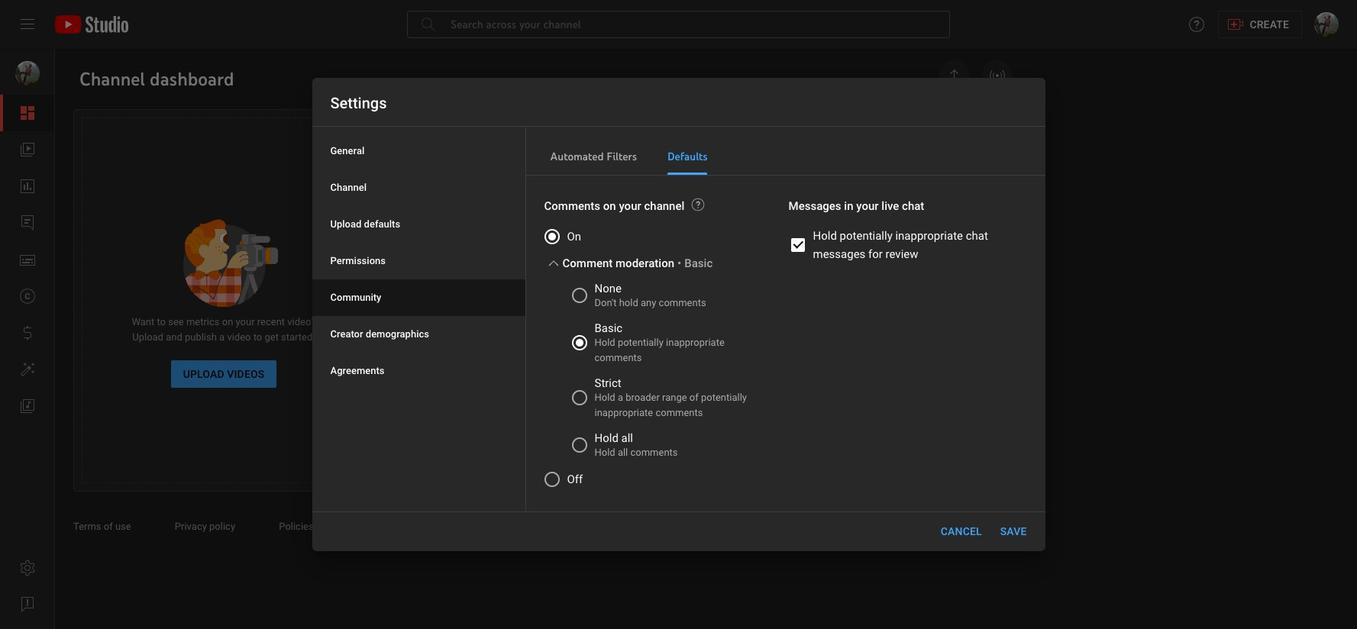 Task type: vqa. For each thing, say whether or not it's contained in the screenshot.


Task type: describe. For each thing, give the bounding box(es) containing it.
your inside want to see metrics on your recent video? upload and publish a video to get started.
[[236, 316, 255, 328]]

warnings
[[731, 270, 771, 282]]

0.0
[[645, 306, 658, 318]]

to inside upcoming changes to community guidelines warnings
[[818, 255, 827, 267]]

range
[[662, 392, 687, 403]]

terms
[[73, 521, 101, 532]]

safety
[[325, 521, 353, 532]]

upcoming
[[731, 255, 776, 267]]

of for terms of use
[[104, 521, 113, 532]]

automated
[[550, 150, 604, 163]]

privacy
[[175, 521, 207, 532]]

basic hold potentially inappropriate comments
[[595, 322, 725, 364]]

go
[[412, 409, 427, 421]]

save
[[1000, 525, 1027, 538]]

"top community clips" shelf available now link
[[731, 156, 994, 198]]

your for in
[[856, 199, 879, 213]]

general
[[330, 145, 364, 157]]

see
[[168, 316, 184, 328]]

basic inside basic hold potentially inappropriate comments
[[595, 322, 623, 335]]

settings dialog
[[312, 78, 1045, 551]]

hold
[[619, 297, 638, 309]]

menu inside settings dialog
[[312, 133, 525, 389]]

to inside button
[[429, 409, 443, 421]]

cancel
[[941, 525, 982, 538]]

creator
[[330, 328, 363, 340]]

go to channel analytics link
[[393, 401, 693, 428]]

save button
[[994, 518, 1033, 545]]

terms of use
[[73, 521, 134, 532]]

—
[[666, 306, 674, 318]]

analytics
[[498, 409, 555, 421]]

creator demographics
[[330, 328, 429, 340]]

expansion of channel permissions link
[[731, 199, 994, 241]]

&
[[316, 521, 322, 532]]

settings
[[330, 94, 387, 112]]

live
[[882, 199, 899, 213]]

started.
[[281, 331, 315, 343]]

comments for hold all
[[630, 447, 678, 458]]

a inside strict hold a broader range of potentially inappropriate comments
[[618, 392, 623, 403]]

comments
[[544, 199, 600, 213]]

hold inside hold potentially inappropriate chat messages for review
[[813, 229, 837, 243]]

potentially inside hold potentially inappropriate chat messages for review
[[840, 229, 893, 243]]

privacy policy
[[175, 521, 238, 532]]

go to channel analytics button
[[406, 401, 561, 428]]

upcoming changes to community guidelines warnings
[[731, 255, 929, 282]]

expansion of channel permissions
[[731, 212, 882, 224]]

1 horizontal spatial basic
[[684, 257, 713, 270]]

channel
[[330, 182, 367, 193]]

upload for upload videos
[[183, 368, 224, 380]]

community
[[753, 170, 803, 181]]

on inside want to see metrics on your recent video? upload and publish a video to get started.
[[222, 316, 233, 328]]

"top community clips" shelf available now
[[731, 170, 916, 181]]

inappropriate inside strict hold a broader range of potentially inappropriate comments
[[595, 407, 653, 419]]

a inside want to see metrics on your recent video? upload and publish a video to get started.
[[219, 331, 225, 343]]

for
[[868, 247, 883, 261]]

Off radio
[[544, 470, 764, 494]]

"top
[[731, 170, 751, 181]]

cancel button
[[935, 518, 988, 545]]

go to channel analytics
[[412, 409, 555, 421]]

upload inside want to see metrics on your recent video? upload and publish a video to get started.
[[132, 331, 163, 343]]

now
[[897, 170, 916, 181]]

messages
[[789, 199, 841, 213]]

recent
[[257, 316, 285, 328]]

Hold potentially inappropriate chat messages for review checkbox
[[789, 227, 1008, 267]]

of for expansion of channel permissions
[[779, 212, 788, 224]]

broader
[[626, 392, 660, 403]]

videos
[[227, 368, 265, 380]]

strict hold a broader range of potentially inappropriate comments
[[595, 377, 747, 419]]

watch
[[412, 306, 440, 318]]

video?
[[287, 316, 316, 328]]

hold all hold all comments
[[595, 431, 678, 458]]

defaults
[[364, 218, 400, 230]]

demographics
[[366, 328, 429, 340]]

policies & safety link
[[279, 521, 367, 532]]

in
[[844, 199, 853, 213]]

comments inside strict hold a broader range of potentially inappropriate comments
[[656, 407, 703, 419]]

policies
[[279, 521, 314, 532]]

of inside strict hold a broader range of potentially inappropriate comments
[[690, 392, 699, 403]]

any
[[641, 297, 656, 309]]

permissions
[[828, 212, 882, 224]]

none
[[595, 282, 622, 296]]

don't
[[595, 297, 617, 309]]

time
[[442, 306, 462, 318]]

create button
[[1218, 11, 1302, 38]]

0.0 —
[[645, 306, 674, 318]]

inappropriate inside basic hold potentially inappropriate comments
[[666, 337, 725, 348]]

use
[[115, 521, 131, 532]]

clips"
[[805, 170, 829, 181]]



Task type: locate. For each thing, give the bounding box(es) containing it.
to right go
[[429, 409, 443, 421]]

all down broader
[[621, 431, 633, 445]]

0 horizontal spatial chat
[[902, 199, 924, 213]]

permissions
[[330, 255, 386, 267]]

2 vertical spatial upload
[[183, 368, 224, 380]]

strict
[[595, 377, 621, 390]]

0 vertical spatial all
[[621, 431, 633, 445]]

1 horizontal spatial your
[[619, 199, 641, 213]]

upload
[[330, 218, 362, 230], [132, 331, 163, 343], [183, 368, 224, 380]]

a
[[219, 331, 225, 343], [618, 392, 623, 403]]

of
[[779, 212, 788, 224], [690, 392, 699, 403], [104, 521, 113, 532]]

option group containing none
[[544, 282, 764, 470]]

1 vertical spatial community
[[330, 292, 381, 303]]

option group inside settings dialog
[[544, 282, 764, 470]]

1 horizontal spatial of
[[690, 392, 699, 403]]

1 vertical spatial a
[[618, 392, 623, 403]]

moderation
[[616, 257, 674, 270]]

2 horizontal spatial inappropriate
[[895, 229, 963, 243]]

upload left defaults
[[330, 218, 362, 230]]

messages
[[813, 247, 866, 261]]

video
[[227, 331, 251, 343]]

0 horizontal spatial basic
[[595, 322, 623, 335]]

messages in your live chat
[[789, 199, 924, 213]]

(hours)
[[464, 306, 496, 318]]

account image
[[1314, 12, 1339, 37]]

2 vertical spatial of
[[104, 521, 113, 532]]

upcoming changes to community guidelines warnings link
[[731, 241, 994, 299]]

agreements
[[330, 365, 385, 377]]

1 horizontal spatial potentially
[[701, 392, 747, 403]]

your right in
[[856, 199, 879, 213]]

0 vertical spatial on
[[603, 199, 616, 213]]

0 horizontal spatial potentially
[[618, 337, 664, 348]]

potentially up for
[[840, 229, 893, 243]]

1 horizontal spatial on
[[603, 199, 616, 213]]

comment
[[562, 257, 613, 270]]

2 vertical spatial potentially
[[701, 392, 747, 403]]

on inside settings dialog
[[603, 199, 616, 213]]

hold inside strict hold a broader range of potentially inappropriate comments
[[595, 392, 615, 403]]

on
[[603, 199, 616, 213], [222, 316, 233, 328]]

terms of use link
[[73, 521, 146, 532]]

potentially right range
[[701, 392, 747, 403]]

get
[[265, 331, 279, 343]]

comments for basic
[[595, 352, 642, 364]]

community inside upcoming changes to community guidelines warnings
[[830, 255, 880, 267]]

all up off "radio"
[[618, 447, 628, 458]]

chat inside hold potentially inappropriate chat messages for review
[[966, 229, 988, 243]]

of left the use
[[104, 521, 113, 532]]

create
[[1250, 18, 1289, 31]]

comments inside basic hold potentially inappropriate comments
[[595, 352, 642, 364]]

want
[[132, 316, 154, 328]]

1 vertical spatial potentially
[[618, 337, 664, 348]]

comments down range
[[656, 407, 703, 419]]

potentially
[[840, 229, 893, 243], [618, 337, 664, 348], [701, 392, 747, 403]]

potentially inside basic hold potentially inappropriate comments
[[618, 337, 664, 348]]

on
[[567, 230, 581, 244]]

2 horizontal spatial potentially
[[840, 229, 893, 243]]

basic down don't
[[595, 322, 623, 335]]

1 horizontal spatial a
[[618, 392, 623, 403]]

0 horizontal spatial inappropriate
[[595, 407, 653, 419]]

to left get
[[253, 331, 262, 343]]

to
[[818, 255, 827, 267], [157, 316, 166, 328], [253, 331, 262, 343], [429, 409, 443, 421]]

upload down publish
[[183, 368, 224, 380]]

want to see metrics on your recent video? upload and publish a video to get started.
[[132, 316, 316, 343]]

review
[[886, 247, 918, 261]]

a down strict
[[618, 392, 623, 403]]

channel inside button
[[446, 409, 495, 421]]

off
[[567, 473, 583, 486]]

changes
[[778, 255, 816, 267]]

comments for none
[[659, 297, 706, 309]]

2 horizontal spatial channel
[[791, 212, 825, 224]]

publish
[[185, 331, 217, 343]]

1 horizontal spatial upload
[[183, 368, 224, 380]]

comments inside hold all hold all comments
[[630, 447, 678, 458]]

0 vertical spatial inappropriate
[[895, 229, 963, 243]]

0 vertical spatial basic
[[684, 257, 713, 270]]

channel left this setting applies to community posts and new videos. existing videos won't be affected. element
[[644, 199, 685, 213]]

upload videos button
[[171, 360, 277, 388]]

1 vertical spatial on
[[222, 316, 233, 328]]

chat
[[902, 199, 924, 213], [966, 229, 988, 243]]

comments up strict
[[595, 352, 642, 364]]

0 horizontal spatial a
[[219, 331, 225, 343]]

metrics
[[186, 316, 220, 328]]

1 vertical spatial basic
[[595, 322, 623, 335]]

to right changes
[[818, 255, 827, 267]]

policy
[[209, 521, 235, 532]]

1 horizontal spatial channel
[[644, 199, 685, 213]]

available
[[856, 170, 895, 181]]

1 vertical spatial upload
[[132, 331, 163, 343]]

inappropriate
[[895, 229, 963, 243], [666, 337, 725, 348], [595, 407, 653, 419]]

inappropriate down —
[[666, 337, 725, 348]]

1 vertical spatial all
[[618, 447, 628, 458]]

inappropriate up the review
[[895, 229, 963, 243]]

shelf
[[832, 170, 853, 181]]

a left video
[[219, 331, 225, 343]]

upload defaults
[[330, 218, 400, 230]]

0 horizontal spatial of
[[104, 521, 113, 532]]

filters
[[607, 150, 637, 163]]

comments inside none don't hold any comments
[[659, 297, 706, 309]]

potentially down "0.0"
[[618, 337, 664, 348]]

potentially inside strict hold a broader range of potentially inappropriate comments
[[701, 392, 747, 403]]

0 vertical spatial upload
[[330, 218, 362, 230]]

on up video
[[222, 316, 233, 328]]

1 horizontal spatial community
[[830, 255, 880, 267]]

your up on option at the top of page
[[619, 199, 641, 213]]

1 horizontal spatial inappropriate
[[666, 337, 725, 348]]

comments on your channel
[[544, 199, 685, 213]]

upload inside button
[[183, 368, 224, 380]]

this setting applies to community posts and new videos. existing videos won't be affected. element
[[691, 197, 706, 212]]

upload inside settings dialog
[[330, 218, 362, 230]]

2 horizontal spatial your
[[856, 199, 879, 213]]

your
[[619, 199, 641, 213], [856, 199, 879, 213], [236, 316, 255, 328]]

upload videos
[[183, 368, 265, 380]]

0 vertical spatial a
[[219, 331, 225, 343]]

1 horizontal spatial chat
[[966, 229, 988, 243]]

on right comments
[[603, 199, 616, 213]]

and
[[166, 331, 182, 343]]

guidelines
[[883, 255, 929, 267]]

0 horizontal spatial community
[[330, 292, 381, 303]]

0 vertical spatial chat
[[902, 199, 924, 213]]

channel left in
[[791, 212, 825, 224]]

defaults
[[668, 150, 708, 163]]

privacy policy link
[[175, 521, 250, 532]]

On radio
[[544, 227, 764, 251]]

0 vertical spatial potentially
[[840, 229, 893, 243]]

comments up off "radio"
[[630, 447, 678, 458]]

hold
[[813, 229, 837, 243], [595, 337, 615, 348], [595, 392, 615, 403], [595, 431, 618, 445], [595, 447, 615, 458]]

community down expansion of channel permissions link
[[830, 255, 880, 267]]

all
[[621, 431, 633, 445], [618, 447, 628, 458]]

0 horizontal spatial on
[[222, 316, 233, 328]]

basic right •
[[684, 257, 713, 270]]

0 vertical spatial of
[[779, 212, 788, 224]]

inappropriate down broader
[[595, 407, 653, 419]]

0 horizontal spatial your
[[236, 316, 255, 328]]

community
[[830, 255, 880, 267], [330, 292, 381, 303]]

0 horizontal spatial upload
[[132, 331, 163, 343]]

0 horizontal spatial channel
[[446, 409, 495, 421]]

inappropriate inside hold potentially inappropriate chat messages for review
[[895, 229, 963, 243]]

channel right go
[[446, 409, 495, 421]]

hold inside basic hold potentially inappropriate comments
[[595, 337, 615, 348]]

option group
[[544, 282, 764, 470]]

menu
[[312, 133, 525, 389]]

2 horizontal spatial of
[[779, 212, 788, 224]]

of right the expansion
[[779, 212, 788, 224]]

community down permissions
[[330, 292, 381, 303]]

comments right "0.0"
[[659, 297, 706, 309]]

None radio
[[572, 282, 764, 318], [572, 318, 764, 373], [572, 373, 764, 428], [572, 428, 764, 468], [572, 282, 764, 318], [572, 318, 764, 373], [572, 373, 764, 428], [572, 428, 764, 468]]

hold potentially inappropriate chat messages for review
[[813, 229, 988, 261]]

to left see
[[157, 316, 166, 328]]

automated filters
[[550, 150, 637, 163]]

•
[[677, 257, 681, 270]]

community inside settings dialog
[[330, 292, 381, 303]]

upload down want
[[132, 331, 163, 343]]

2 vertical spatial inappropriate
[[595, 407, 653, 419]]

expansion
[[731, 212, 777, 224]]

upload for upload defaults
[[330, 218, 362, 230]]

none don't hold any comments
[[595, 282, 706, 309]]

of right range
[[690, 392, 699, 403]]

0 vertical spatial community
[[830, 255, 880, 267]]

1 vertical spatial of
[[690, 392, 699, 403]]

channel for go to channel analytics
[[446, 409, 495, 421]]

2 horizontal spatial upload
[[330, 218, 362, 230]]

comment moderation • basic
[[562, 257, 713, 270]]

menu containing general
[[312, 133, 525, 389]]

1 vertical spatial inappropriate
[[666, 337, 725, 348]]

channel inside settings dialog
[[644, 199, 685, 213]]

your for on
[[619, 199, 641, 213]]

watch time (hours)
[[412, 306, 496, 318]]

1 vertical spatial chat
[[966, 229, 988, 243]]

policies & safety
[[279, 521, 355, 532]]

channel for expansion of channel permissions
[[791, 212, 825, 224]]

your up video
[[236, 316, 255, 328]]



